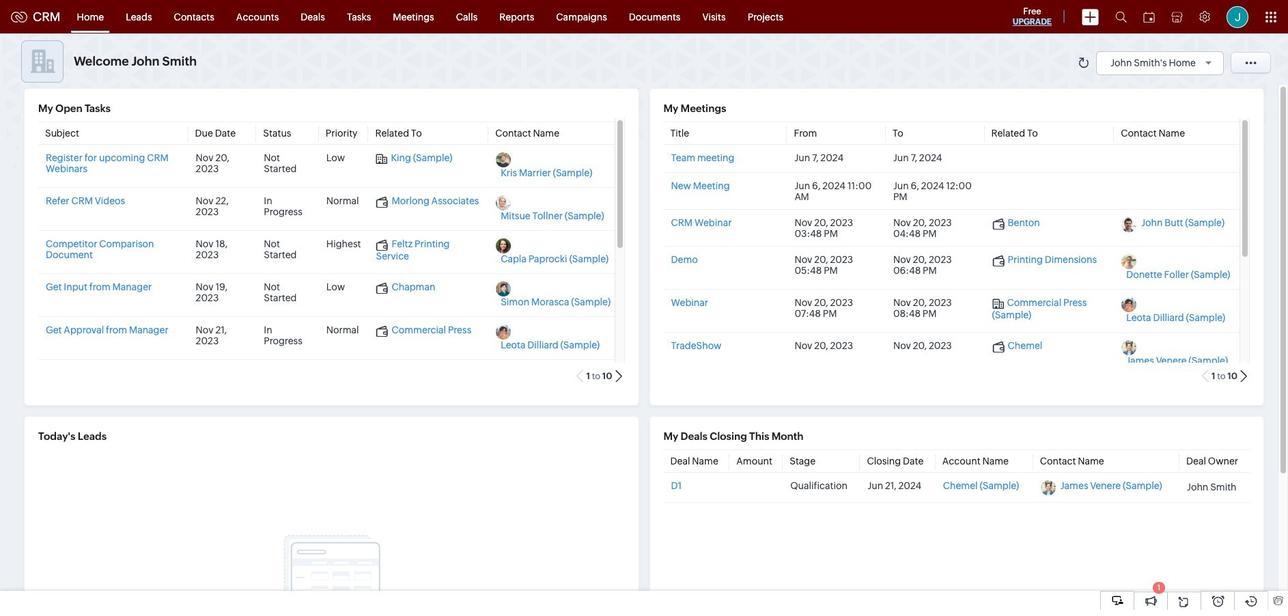 Task type: vqa. For each thing, say whether or not it's contained in the screenshot.
Chats image
no



Task type: describe. For each thing, give the bounding box(es) containing it.
profile element
[[1219, 0, 1257, 33]]

profile image
[[1227, 6, 1249, 28]]

logo image
[[11, 11, 27, 22]]



Task type: locate. For each thing, give the bounding box(es) containing it.
search element
[[1108, 0, 1136, 33]]

search image
[[1116, 11, 1128, 23]]

create menu image
[[1082, 9, 1100, 25]]

create menu element
[[1074, 0, 1108, 33]]

calendar image
[[1144, 11, 1156, 22]]



